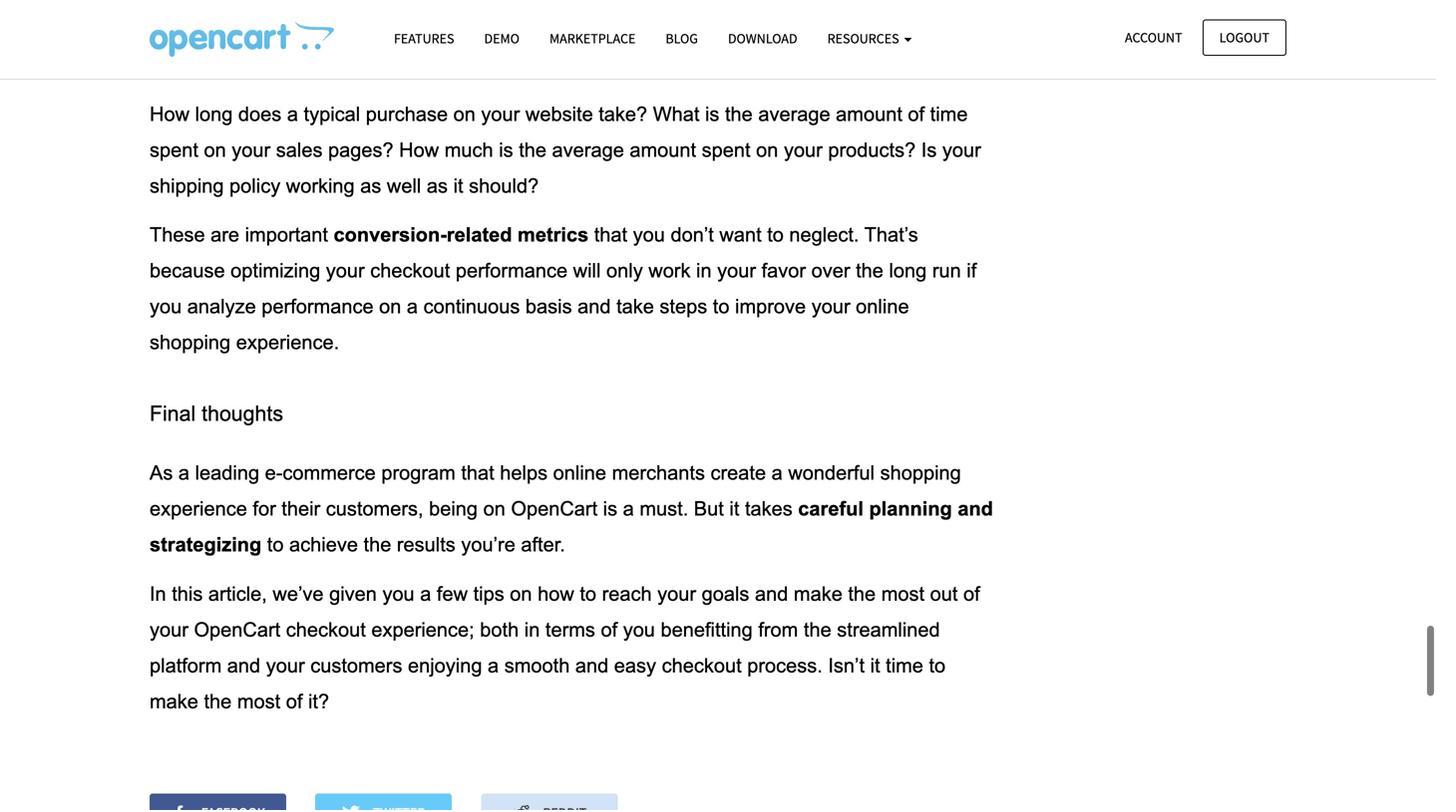 Task type: locate. For each thing, give the bounding box(es) containing it.
a left must.
[[623, 498, 634, 520]]

a right does
[[287, 103, 298, 125]]

shopping up planning
[[880, 462, 961, 484]]

is
[[705, 103, 720, 125], [499, 139, 513, 161], [603, 498, 618, 520]]

0 horizontal spatial online
[[553, 462, 606, 484]]

0 vertical spatial most
[[881, 583, 925, 605]]

shipping
[[150, 175, 224, 197]]

opencart down "article," at the bottom left
[[194, 619, 280, 641]]

1 vertical spatial time
[[886, 655, 924, 677]]

0 vertical spatial long
[[195, 103, 233, 125]]

1 vertical spatial how
[[399, 139, 439, 161]]

a left the few
[[420, 583, 431, 605]]

as right well
[[427, 175, 448, 197]]

0 vertical spatial average
[[758, 103, 830, 125]]

1 horizontal spatial shopping
[[880, 462, 961, 484]]

opencart up after.
[[511, 498, 598, 520]]

steps
[[660, 296, 707, 318]]

create
[[711, 462, 766, 484]]

a
[[287, 103, 298, 125], [407, 296, 418, 318], [178, 462, 190, 484], [772, 462, 783, 484], [623, 498, 634, 520], [420, 583, 431, 605], [488, 655, 499, 677]]

of right out
[[963, 583, 980, 605]]

is right what
[[705, 103, 720, 125]]

careful
[[798, 498, 864, 520]]

in inside in this article, we've given you a few tips on how to reach your goals and make the most out of your opencart checkout experience; both in terms of you benefitting from the streamlined platform and your customers enjoying a smooth and easy checkout process. isn't it time to make the most of it?
[[524, 619, 540, 641]]

account
[[1125, 28, 1182, 46]]

this
[[172, 583, 203, 605]]

run
[[932, 260, 961, 282]]

on up the you're
[[483, 498, 506, 520]]

how down purchase
[[399, 139, 439, 161]]

after.
[[521, 534, 565, 556]]

opencart
[[511, 498, 598, 520], [194, 619, 280, 641]]

to
[[767, 224, 784, 246], [713, 296, 730, 318], [267, 534, 284, 556], [580, 583, 596, 605], [929, 655, 946, 677]]

optimizing
[[231, 260, 320, 282]]

1 horizontal spatial performance
[[456, 260, 568, 282]]

0 vertical spatial checkout
[[370, 260, 450, 282]]

download
[[728, 29, 798, 47]]

that up only
[[594, 224, 627, 246]]

want
[[719, 224, 762, 246]]

1 horizontal spatial most
[[881, 583, 925, 605]]

article,
[[208, 583, 267, 605]]

is up 'should?'
[[499, 139, 513, 161]]

features link
[[379, 21, 469, 56]]

take
[[616, 296, 654, 318]]

performance down related
[[456, 260, 568, 282]]

1 vertical spatial make
[[150, 691, 198, 713]]

0 vertical spatial online
[[856, 296, 909, 318]]

0 horizontal spatial that
[[461, 462, 494, 484]]

in right work
[[696, 260, 712, 282]]

to down for
[[267, 534, 284, 556]]

social facebook image
[[171, 804, 198, 811]]

2 horizontal spatial is
[[705, 103, 720, 125]]

time inside in this article, we've given you a few tips on how to reach your goals and make the most out of your opencart checkout experience; both in terms of you benefitting from the streamlined platform and your customers enjoying a smooth and easy checkout process. isn't it time to make the most of it?
[[886, 655, 924, 677]]

your down want on the top
[[717, 260, 756, 282]]

your down these are important conversion-related metrics
[[326, 260, 365, 282]]

0 horizontal spatial as
[[360, 175, 381, 197]]

the down platform
[[204, 691, 232, 713]]

the right from
[[804, 619, 832, 641]]

1 horizontal spatial that
[[594, 224, 627, 246]]

0 vertical spatial shopping
[[150, 332, 231, 354]]

take?
[[599, 103, 647, 125]]

0 horizontal spatial it
[[453, 175, 463, 197]]

of left it?
[[286, 691, 303, 713]]

a down the both
[[488, 655, 499, 677]]

checkout down given
[[286, 619, 366, 641]]

in this article, we've given you a few tips on how to reach your goals and make the most out of your opencart checkout experience; both in terms of you benefitting from the streamlined platform and your customers enjoying a smooth and easy checkout process. isn't it time to make the most of it?
[[150, 583, 986, 713]]

1 horizontal spatial in
[[696, 260, 712, 282]]

performance
[[456, 260, 568, 282], [262, 296, 374, 318]]

and down will
[[578, 296, 611, 318]]

most
[[881, 583, 925, 605], [237, 691, 280, 713]]

1 horizontal spatial average
[[758, 103, 830, 125]]

time
[[930, 103, 968, 125], [886, 655, 924, 677]]

on up shipping
[[204, 139, 226, 161]]

most left it?
[[237, 691, 280, 713]]

to right how
[[580, 583, 596, 605]]

most up "streamlined"
[[881, 583, 925, 605]]

long left run
[[889, 260, 927, 282]]

1 vertical spatial performance
[[262, 296, 374, 318]]

spent up want on the top
[[702, 139, 751, 161]]

0 vertical spatial that
[[594, 224, 627, 246]]

average down 'download' link
[[758, 103, 830, 125]]

it right but
[[729, 498, 739, 520]]

are
[[211, 224, 239, 246]]

demo link
[[469, 21, 535, 56]]

shopping
[[150, 332, 231, 354], [880, 462, 961, 484]]

and right planning
[[958, 498, 993, 520]]

their
[[282, 498, 320, 520]]

0 horizontal spatial most
[[237, 691, 280, 713]]

the
[[725, 103, 753, 125], [519, 139, 547, 161], [856, 260, 884, 282], [364, 534, 391, 556], [848, 583, 876, 605], [804, 619, 832, 641], [204, 691, 232, 713]]

a right the as
[[178, 462, 190, 484]]

1 vertical spatial shopping
[[880, 462, 961, 484]]

1 spent from the left
[[150, 139, 198, 161]]

long left does
[[195, 103, 233, 125]]

a left the continuous
[[407, 296, 418, 318]]

your down over
[[812, 296, 850, 318]]

the right over
[[856, 260, 884, 282]]

0 horizontal spatial how
[[150, 103, 190, 125]]

0 vertical spatial it
[[453, 175, 463, 197]]

2 vertical spatial checkout
[[662, 655, 742, 677]]

1 vertical spatial online
[[553, 462, 606, 484]]

improve
[[735, 296, 806, 318]]

amount down what
[[630, 139, 696, 161]]

1 vertical spatial in
[[524, 619, 540, 641]]

make down platform
[[150, 691, 198, 713]]

1 vertical spatial long
[[889, 260, 927, 282]]

given
[[329, 583, 377, 605]]

and inside "that you don't want to neglect. that's because optimizing your checkout performance will only work in your favor over the long run if you analyze performance on a continuous basis and take steps to improve your online shopping experience."
[[578, 296, 611, 318]]

1 horizontal spatial online
[[856, 296, 909, 318]]

social reddit image
[[512, 804, 540, 811]]

0 horizontal spatial opencart
[[194, 619, 280, 641]]

of right 'terms'
[[601, 619, 618, 641]]

and right platform
[[227, 655, 260, 677]]

typical
[[304, 103, 360, 125]]

1 horizontal spatial time
[[930, 103, 968, 125]]

0 horizontal spatial time
[[886, 655, 924, 677]]

social twitter image
[[342, 804, 370, 811]]

your
[[481, 103, 520, 125], [232, 139, 270, 161], [784, 139, 823, 161], [942, 139, 981, 161], [326, 260, 365, 282], [717, 260, 756, 282], [812, 296, 850, 318], [657, 583, 696, 605], [150, 619, 188, 641], [266, 655, 305, 677]]

1 horizontal spatial checkout
[[370, 260, 450, 282]]

your left products?
[[784, 139, 823, 161]]

as left well
[[360, 175, 381, 197]]

long inside how long does a typical purchase on your website take? what is the average amount of time spent on your sales pages? how much is the average amount spent on your products? is your shipping policy working as well as it should?
[[195, 103, 233, 125]]

that
[[594, 224, 627, 246], [461, 462, 494, 484]]

over
[[812, 260, 850, 282]]

0 vertical spatial opencart
[[511, 498, 598, 520]]

online up careful planning and strategizing
[[553, 462, 606, 484]]

that inside as a leading e-commerce program that helps online merchants create a wonderful shopping experience for their customers, being on opencart is a must. but it takes
[[461, 462, 494, 484]]

how
[[150, 103, 190, 125], [399, 139, 439, 161]]

it down much
[[453, 175, 463, 197]]

1 horizontal spatial spent
[[702, 139, 751, 161]]

0 horizontal spatial make
[[150, 691, 198, 713]]

and down 'terms'
[[575, 655, 609, 677]]

easy
[[614, 655, 656, 677]]

1 horizontal spatial is
[[603, 498, 618, 520]]

0 horizontal spatial spent
[[150, 139, 198, 161]]

final thoughts
[[150, 402, 283, 426]]

in right the both
[[524, 619, 540, 641]]

well
[[387, 175, 421, 197]]

marketplace
[[550, 29, 636, 47]]

0 horizontal spatial performance
[[262, 296, 374, 318]]

you up easy
[[623, 619, 655, 641]]

online inside as a leading e-commerce program that helps online merchants create a wonderful shopping experience for their customers, being on opencart is a must. but it takes
[[553, 462, 606, 484]]

0 vertical spatial time
[[930, 103, 968, 125]]

your down "in"
[[150, 619, 188, 641]]

spent up shipping
[[150, 139, 198, 161]]

the right what
[[725, 103, 753, 125]]

time down "streamlined"
[[886, 655, 924, 677]]

2 vertical spatial is
[[603, 498, 618, 520]]

2 horizontal spatial it
[[870, 655, 880, 677]]

1 horizontal spatial make
[[794, 583, 843, 605]]

resources link
[[813, 21, 927, 56]]

0 horizontal spatial in
[[524, 619, 540, 641]]

average down website
[[552, 139, 624, 161]]

in inside "that you don't want to neglect. that's because optimizing your checkout performance will only work in your favor over the long run if you analyze performance on a continuous basis and take steps to improve your online shopping experience."
[[696, 260, 712, 282]]

of up "is"
[[908, 103, 925, 125]]

download link
[[713, 21, 813, 56]]

1 vertical spatial that
[[461, 462, 494, 484]]

wonderful
[[788, 462, 875, 484]]

purchase
[[366, 103, 448, 125]]

on down conversion-
[[379, 296, 401, 318]]

1 horizontal spatial amount
[[836, 103, 903, 125]]

a up 'takes'
[[772, 462, 783, 484]]

performance up experience.
[[262, 296, 374, 318]]

and up from
[[755, 583, 788, 605]]

these
[[150, 224, 205, 246]]

continuous
[[423, 296, 520, 318]]

pages?
[[328, 139, 394, 161]]

1 horizontal spatial long
[[889, 260, 927, 282]]

long inside "that you don't want to neglect. that's because optimizing your checkout performance will only work in your favor over the long run if you analyze performance on a continuous basis and take steps to improve your online shopping experience."
[[889, 260, 927, 282]]

spent
[[150, 139, 198, 161], [702, 139, 751, 161]]

0 vertical spatial in
[[696, 260, 712, 282]]

0 horizontal spatial shopping
[[150, 332, 231, 354]]

1 as from the left
[[360, 175, 381, 197]]

favor
[[762, 260, 806, 282]]

demo
[[484, 29, 520, 47]]

sales
[[276, 139, 323, 161]]

shopping down the analyze
[[150, 332, 231, 354]]

in
[[696, 260, 712, 282], [524, 619, 540, 641]]

0 horizontal spatial checkout
[[286, 619, 366, 641]]

online down that's
[[856, 296, 909, 318]]

0 horizontal spatial long
[[195, 103, 233, 125]]

2 vertical spatial it
[[870, 655, 880, 677]]

amount up products?
[[836, 103, 903, 125]]

0 horizontal spatial average
[[552, 139, 624, 161]]

make
[[794, 583, 843, 605], [150, 691, 198, 713]]

1 vertical spatial it
[[729, 498, 739, 520]]

you
[[633, 224, 665, 246], [150, 296, 182, 318], [382, 583, 415, 605], [623, 619, 655, 641]]

make up from
[[794, 583, 843, 605]]

working
[[286, 175, 355, 197]]

achieve
[[289, 534, 358, 556]]

1 horizontal spatial it
[[729, 498, 739, 520]]

1 horizontal spatial as
[[427, 175, 448, 197]]

1 vertical spatial checkout
[[286, 619, 366, 641]]

in
[[150, 583, 166, 605]]

the down customers,
[[364, 534, 391, 556]]

checkout down conversion-
[[370, 260, 450, 282]]

shopping inside "that you don't want to neglect. that's because optimizing your checkout performance will only work in your favor over the long run if you analyze performance on a continuous basis and take steps to improve your online shopping experience."
[[150, 332, 231, 354]]

that's
[[864, 224, 918, 246]]

that up being
[[461, 462, 494, 484]]

1 vertical spatial opencart
[[194, 619, 280, 641]]

1 vertical spatial amount
[[630, 139, 696, 161]]

as a leading e-commerce program that helps online merchants create a wonderful shopping experience for their customers, being on opencart is a must. but it takes
[[150, 462, 967, 520]]

and inside careful planning and strategizing
[[958, 498, 993, 520]]

1 vertical spatial is
[[499, 139, 513, 161]]

average
[[758, 103, 830, 125], [552, 139, 624, 161]]

2 horizontal spatial checkout
[[662, 655, 742, 677]]

is left must.
[[603, 498, 618, 520]]

on right tips
[[510, 583, 532, 605]]

checkout down benefitting
[[662, 655, 742, 677]]

1 vertical spatial average
[[552, 139, 624, 161]]

products?
[[828, 139, 916, 161]]

how up shipping
[[150, 103, 190, 125]]

and
[[578, 296, 611, 318], [958, 498, 993, 520], [755, 583, 788, 605], [227, 655, 260, 677], [575, 655, 609, 677]]

it right "isn't"
[[870, 655, 880, 677]]

1 horizontal spatial how
[[399, 139, 439, 161]]

1 horizontal spatial opencart
[[511, 498, 598, 520]]

time up "is"
[[930, 103, 968, 125]]

it
[[453, 175, 463, 197], [729, 498, 739, 520], [870, 655, 880, 677]]



Task type: describe. For each thing, give the bounding box(es) containing it.
careful planning and strategizing
[[150, 498, 999, 556]]

how
[[538, 583, 574, 605]]

blog
[[666, 29, 698, 47]]

to right 'steps'
[[713, 296, 730, 318]]

shopping inside as a leading e-commerce program that helps online merchants create a wonderful shopping experience for their customers, being on opencart is a must. but it takes
[[880, 462, 961, 484]]

that you don't want to neglect. that's because optimizing your checkout performance will only work in your favor over the long run if you analyze performance on a continuous basis and take steps to improve your online shopping experience.
[[150, 224, 982, 354]]

metrics
[[518, 224, 589, 246]]

being
[[429, 498, 478, 520]]

checkout inside "that you don't want to neglect. that's because optimizing your checkout performance will only work in your favor over the long run if you analyze performance on a continuous basis and take steps to improve your online shopping experience."
[[370, 260, 450, 282]]

you up experience;
[[382, 583, 415, 605]]

if
[[967, 260, 977, 282]]

merchants
[[612, 462, 705, 484]]

reach
[[602, 583, 652, 605]]

neglect.
[[789, 224, 859, 246]]

of inside how long does a typical purchase on your website take? what is the average amount of time spent on your sales pages? how much is the average amount spent on your products? is your shipping policy working as well as it should?
[[908, 103, 925, 125]]

on inside in this article, we've given you a few tips on how to reach your goals and make the most out of your opencart checkout experience; both in terms of you benefitting from the streamlined platform and your customers enjoying a smooth and easy checkout process. isn't it time to make the most of it?
[[510, 583, 532, 605]]

isn't
[[828, 655, 865, 677]]

from
[[758, 619, 798, 641]]

0 vertical spatial is
[[705, 103, 720, 125]]

time inside how long does a typical purchase on your website take? what is the average amount of time spent on your sales pages? how much is the average amount spent on your products? is your shipping policy working as well as it should?
[[930, 103, 968, 125]]

as
[[150, 462, 173, 484]]

1 vertical spatial most
[[237, 691, 280, 713]]

don't
[[671, 224, 714, 246]]

experience
[[150, 498, 247, 520]]

on inside "that you don't want to neglect. that's because optimizing your checkout performance will only work in your favor over the long run if you analyze performance on a continuous basis and take steps to improve your online shopping experience."
[[379, 296, 401, 318]]

0 vertical spatial amount
[[836, 103, 903, 125]]

terms
[[545, 619, 595, 641]]

you down because
[[150, 296, 182, 318]]

the up "streamlined"
[[848, 583, 876, 605]]

because
[[150, 260, 225, 282]]

your up policy
[[232, 139, 270, 161]]

opencart inside as a leading e-commerce program that helps online merchants create a wonderful shopping experience for their customers, being on opencart is a must. but it takes
[[511, 498, 598, 520]]

you up work
[[633, 224, 665, 246]]

policy
[[229, 175, 280, 197]]

leading
[[195, 462, 259, 484]]

logout link
[[1203, 19, 1287, 56]]

e-
[[265, 462, 283, 484]]

process.
[[747, 655, 823, 677]]

it inside how long does a typical purchase on your website take? what is the average amount of time spent on your sales pages? how much is the average amount spent on your products? is your shipping policy working as well as it should?
[[453, 175, 463, 197]]

important
[[245, 224, 328, 246]]

customers,
[[326, 498, 423, 520]]

it?
[[308, 691, 329, 713]]

smooth
[[504, 655, 570, 677]]

on up want on the top
[[756, 139, 778, 161]]

online inside "that you don't want to neglect. that's because optimizing your checkout performance will only work in your favor over the long run if you analyze performance on a continuous basis and take steps to improve your online shopping experience."
[[856, 296, 909, 318]]

customers
[[310, 655, 402, 677]]

tips
[[473, 583, 504, 605]]

analyze
[[187, 296, 256, 318]]

enjoying
[[408, 655, 482, 677]]

is
[[921, 139, 937, 161]]

conversion magic: uncovered strategies to optimize opencart checkout image
[[150, 21, 334, 57]]

your up much
[[481, 103, 520, 125]]

both
[[480, 619, 519, 641]]

a inside how long does a typical purchase on your website take? what is the average amount of time spent on your sales pages? how much is the average amount spent on your products? is your shipping policy working as well as it should?
[[287, 103, 298, 125]]

results
[[397, 534, 456, 556]]

it inside as a leading e-commerce program that helps online merchants create a wonderful shopping experience for their customers, being on opencart is a must. but it takes
[[729, 498, 739, 520]]

logout
[[1220, 28, 1270, 46]]

must.
[[640, 498, 688, 520]]

does
[[238, 103, 282, 125]]

your up benefitting
[[657, 583, 696, 605]]

that inside "that you don't want to neglect. that's because optimizing your checkout performance will only work in your favor over the long run if you analyze performance on a continuous basis and take steps to improve your online shopping experience."
[[594, 224, 627, 246]]

to down "streamlined"
[[929, 655, 946, 677]]

you're
[[461, 534, 515, 556]]

website
[[526, 103, 593, 125]]

a inside "that you don't want to neglect. that's because optimizing your checkout performance will only work in your favor over the long run if you analyze performance on a continuous basis and take steps to improve your online shopping experience."
[[407, 296, 418, 318]]

only
[[606, 260, 643, 282]]

experience;
[[371, 619, 474, 641]]

we've
[[273, 583, 324, 605]]

benefitting
[[661, 619, 753, 641]]

will
[[573, 260, 601, 282]]

work
[[649, 260, 691, 282]]

how long does a typical purchase on your website take? what is the average amount of time spent on your sales pages? how much is the average amount spent on your products? is your shipping policy working as well as it should?
[[150, 103, 987, 197]]

2 spent from the left
[[702, 139, 751, 161]]

planning
[[869, 498, 952, 520]]

for
[[253, 498, 276, 520]]

the down website
[[519, 139, 547, 161]]

features
[[394, 29, 454, 47]]

0 vertical spatial how
[[150, 103, 190, 125]]

your left customers
[[266, 655, 305, 677]]

0 horizontal spatial is
[[499, 139, 513, 161]]

much
[[445, 139, 493, 161]]

program
[[381, 462, 456, 484]]

what
[[653, 103, 700, 125]]

experience.
[[236, 332, 339, 354]]

2 as from the left
[[427, 175, 448, 197]]

these are important conversion-related metrics
[[150, 224, 589, 246]]

marketplace link
[[535, 21, 651, 56]]

is inside as a leading e-commerce program that helps online merchants create a wonderful shopping experience for their customers, being on opencart is a must. but it takes
[[603, 498, 618, 520]]

takes
[[745, 498, 793, 520]]

0 vertical spatial make
[[794, 583, 843, 605]]

strategizing
[[150, 534, 262, 556]]

account link
[[1108, 19, 1199, 56]]

conversion-
[[334, 224, 447, 246]]

it inside in this article, we've given you a few tips on how to reach your goals and make the most out of your opencart checkout experience; both in terms of you benefitting from the streamlined platform and your customers enjoying a smooth and easy checkout process. isn't it time to make the most of it?
[[870, 655, 880, 677]]

should?
[[469, 175, 539, 197]]

thoughts
[[202, 402, 283, 426]]

the inside "that you don't want to neglect. that's because optimizing your checkout performance will only work in your favor over the long run if you analyze performance on a continuous basis and take steps to improve your online shopping experience."
[[856, 260, 884, 282]]

platform
[[150, 655, 222, 677]]

on up much
[[453, 103, 476, 125]]

out
[[930, 583, 958, 605]]

related
[[447, 224, 512, 246]]

0 horizontal spatial amount
[[630, 139, 696, 161]]

your right "is"
[[942, 139, 981, 161]]

to right want on the top
[[767, 224, 784, 246]]

to achieve the results you're after.
[[262, 534, 565, 556]]

goals
[[702, 583, 749, 605]]

opencart inside in this article, we've given you a few tips on how to reach your goals and make the most out of your opencart checkout experience; both in terms of you benefitting from the streamlined platform and your customers enjoying a smooth and easy checkout process. isn't it time to make the most of it?
[[194, 619, 280, 641]]

0 vertical spatial performance
[[456, 260, 568, 282]]

blog link
[[651, 21, 713, 56]]

on inside as a leading e-commerce program that helps online merchants create a wonderful shopping experience for their customers, being on opencart is a must. but it takes
[[483, 498, 506, 520]]

helps
[[500, 462, 548, 484]]



Task type: vqa. For each thing, say whether or not it's contained in the screenshot.
the bottommost support
no



